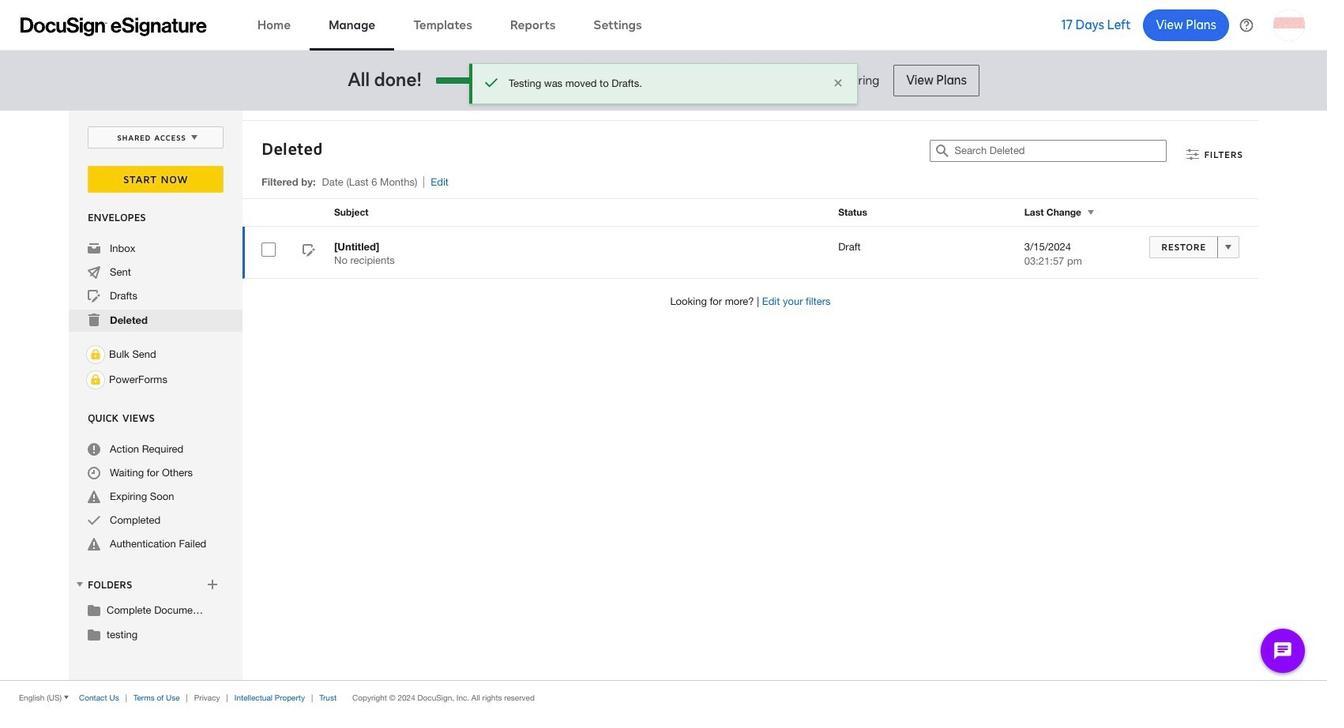 Task type: locate. For each thing, give the bounding box(es) containing it.
lock image
[[86, 345, 105, 364]]

status
[[509, 77, 821, 91]]

Search Deleted text field
[[955, 141, 1166, 161]]

completed image
[[88, 514, 100, 527]]

draft image
[[303, 244, 315, 259]]

alert image
[[88, 538, 100, 551]]

more info region
[[0, 680, 1327, 714]]

docusign esignature image
[[21, 17, 207, 36]]

lock image
[[86, 371, 105, 389]]

alert image
[[88, 491, 100, 503]]

view folders image
[[73, 578, 86, 591]]

clock image
[[88, 467, 100, 480]]

folder image
[[88, 604, 100, 616]]



Task type: describe. For each thing, give the bounding box(es) containing it.
inbox image
[[88, 243, 100, 255]]

trash image
[[88, 314, 100, 326]]

folder image
[[88, 628, 100, 641]]

action required image
[[88, 443, 100, 456]]

secondary navigation region
[[69, 111, 1262, 680]]

draft image
[[88, 290, 100, 303]]

your uploaded profile image image
[[1273, 9, 1305, 41]]

sent image
[[88, 266, 100, 279]]



Task type: vqa. For each thing, say whether or not it's contained in the screenshot.
shared icon
no



